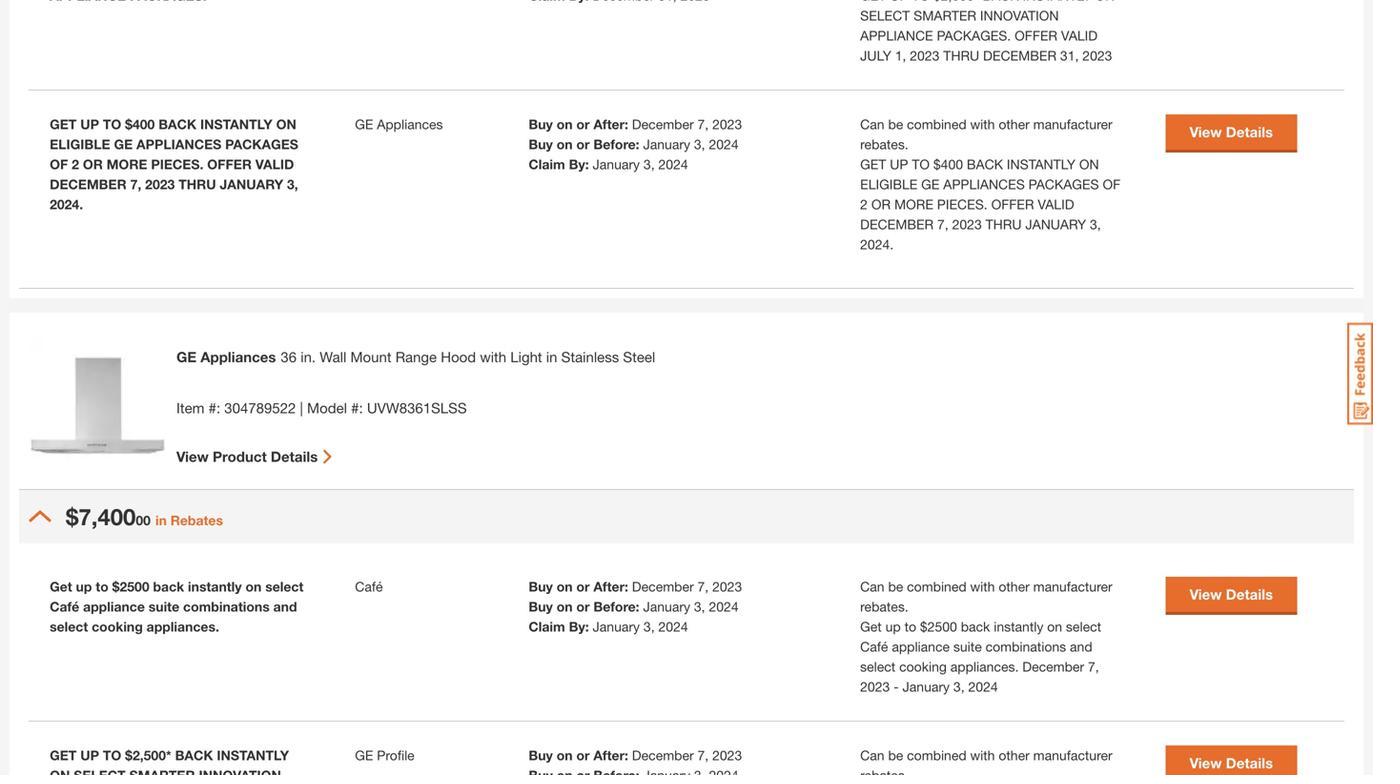 Task type: describe. For each thing, give the bounding box(es) containing it.
café inside get up to $2500 back instantly on select café appliance suite combinations and select cooking appliances.
[[50, 599, 79, 614]]

1 #: from the left
[[208, 400, 220, 416]]

with for can be combined with other manufacturer rebates.
[[970, 747, 995, 763]]

on for get up to $2,500* back instantly on select smarter innovatio
[[50, 767, 70, 775]]

by: for ge appliances
[[569, 156, 589, 172]]

appliances inside can be combined with other manufacturer rebates. get up to $400 back instantly on eligible ge appliances packages of 2 or more pieces. offer valid december 7, 2023 thru january 3, 2024.
[[943, 176, 1025, 192]]

manufacturer inside can be combined with other manufacturer rebates.
[[1033, 747, 1113, 763]]

and inside can be combined with other manufacturer rebates. get up to $2500 back instantly on select café appliance suite combinations and select cooking appliances. december 7, 2023 - january 3, 2024
[[1070, 639, 1093, 654]]

valid inside can be combined with other manufacturer rebates. get up to $400 back instantly on eligible ge appliances packages of 2 or more pieces. offer valid december 7, 2023 thru january 3, 2024.
[[1038, 196, 1074, 212]]

of inside get up to $400 back instantly on eligible ge appliances packages of 2 or more pieces. offer valid december 7, 2023 thru january 3, 2024.
[[50, 156, 68, 172]]

up for get up to $400 back instantly on eligible ge appliances packages of 2 or more pieces. offer valid december 7, 2023 thru january 3, 2024.
[[80, 116, 99, 132]]

instantly inside can be combined with other manufacturer rebates. get up to $400 back instantly on eligible ge appliances packages of 2 or more pieces. offer valid december 7, 2023 thru january 3, 2024.
[[1007, 156, 1076, 172]]

cooking inside can be combined with other manufacturer rebates. get up to $2500 back instantly on select café appliance suite combinations and select cooking appliances. december 7, 2023 - january 3, 2024
[[899, 659, 947, 674]]

instantly inside get up to $2500 back instantly on select café appliance suite combinations and select cooking appliances.
[[188, 579, 242, 594]]

packages.
[[937, 27, 1011, 43]]

combined for $400
[[907, 116, 967, 132]]

eligible inside get up to $400 back instantly on eligible ge appliances packages of 2 or more pieces. offer valid december 7, 2023 thru january 3, 2024.
[[50, 136, 110, 152]]

steel
[[623, 348, 655, 365]]

4 buy from the top
[[529, 599, 553, 614]]

after: for café
[[593, 579, 628, 594]]

january inside can be combined with other manufacturer rebates. get up to $2500 back instantly on select café appliance suite combinations and select cooking appliances. december 7, 2023 - january 3, 2024
[[903, 679, 950, 695]]

2023 inside can be combined with other manufacturer rebates. get up to $400 back instantly on eligible ge appliances packages of 2 or more pieces. offer valid december 7, 2023 thru january 3, 2024.
[[952, 216, 982, 232]]

2023 inside can be combined with other manufacturer rebates. get up to $2500 back instantly on select café appliance suite combinations and select cooking appliances. december 7, 2023 - january 3, 2024
[[860, 679, 890, 695]]

rebates. for get
[[860, 599, 909, 614]]

back for get up to $2,000* back instantly on select smarter innovation appliance packages. offer valid july 1, 2023 thru december 31, 2023
[[983, 0, 1019, 3]]

smarter for $2,500*
[[129, 767, 195, 775]]

appliances for ge appliances
[[377, 116, 443, 132]]

pieces. inside can be combined with other manufacturer rebates. get up to $400 back instantly on eligible ge appliances packages of 2 or more pieces. offer valid december 7, 2023 thru january 3, 2024.
[[937, 196, 988, 212]]

on inside can be combined with other manufacturer rebates. get up to $400 back instantly on eligible ge appliances packages of 2 or more pieces. offer valid december 7, 2023 thru january 3, 2024.
[[1079, 156, 1099, 172]]

view details button for can be combined with other manufacturer rebates. get up to $2500 back instantly on select café appliance suite combinations and select cooking appliances. december 7, 2023 - january 3, 2024
[[1166, 577, 1297, 612]]

with inside ge appliances 36 in. wall mount range hood with light in stainless steel
[[480, 348, 506, 365]]

$7,400 00 in rebates
[[66, 503, 223, 530]]

up inside can be combined with other manufacturer rebates. get up to $400 back instantly on eligible ge appliances packages of 2 or more pieces. offer valid december 7, 2023 thru january 3, 2024.
[[890, 156, 908, 172]]

$2,000*
[[933, 0, 979, 3]]

back for get up to $400 back instantly on eligible ge appliances packages of 2 or more pieces. offer valid december 7, 2023 thru january 3, 2024.
[[158, 116, 197, 132]]

$2500 inside can be combined with other manufacturer rebates. get up to $2500 back instantly on select café appliance suite combinations and select cooking appliances. december 7, 2023 - january 3, 2024
[[920, 619, 957, 634]]

offer inside can be combined with other manufacturer rebates. get up to $400 back instantly on eligible ge appliances packages of 2 or more pieces. offer valid december 7, 2023 thru january 3, 2024.
[[991, 196, 1034, 212]]

back for get up to $2,500* back instantly on select smarter innovatio
[[175, 747, 213, 763]]

rebates. for get
[[860, 136, 909, 152]]

to inside get up to $2500 back instantly on select café appliance suite combinations and select cooking appliances.
[[96, 579, 109, 594]]

more inside get up to $400 back instantly on eligible ge appliances packages of 2 or more pieces. offer valid december 7, 2023 thru january 3, 2024.
[[107, 156, 147, 172]]

in.
[[301, 348, 316, 365]]

-
[[894, 679, 899, 695]]

$7,400
[[66, 503, 136, 530]]

thru inside get up to $400 back instantly on eligible ge appliances packages of 2 or more pieces. offer valid december 7, 2023 thru january 3, 2024.
[[179, 176, 216, 192]]

innovation
[[980, 7, 1059, 23]]

on for get up to $400 back instantly on eligible ge appliances packages of 2 or more pieces. offer valid december 7, 2023 thru january 3, 2024.
[[276, 116, 296, 132]]

to inside can be combined with other manufacturer rebates. get up to $400 back instantly on eligible ge appliances packages of 2 or more pieces. offer valid december 7, 2023 thru january 3, 2024.
[[912, 156, 930, 172]]

december inside can be combined with other manufacturer rebates. get up to $2500 back instantly on select café appliance suite combinations and select cooking appliances. december 7, 2023 - january 3, 2024
[[1023, 659, 1084, 674]]

offer inside get up to $2,000* back instantly on select smarter innovation appliance packages. offer valid july 1, 2023 thru december 31, 2023
[[1015, 27, 1058, 43]]

304789522
[[224, 400, 296, 416]]

hood
[[441, 348, 476, 365]]

manufacturer for on
[[1033, 116, 1113, 132]]

offer inside get up to $400 back instantly on eligible ge appliances packages of 2 or more pieces. offer valid december 7, 2023 thru january 3, 2024.
[[207, 156, 252, 172]]

5 or from the top
[[576, 747, 590, 763]]

appliances inside get up to $400 back instantly on eligible ge appliances packages of 2 or more pieces. offer valid december 7, 2023 thru january 3, 2024.
[[136, 136, 221, 152]]

31,
[[1060, 47, 1079, 63]]

combinations inside get up to $2500 back instantly on select café appliance suite combinations and select cooking appliances.
[[183, 599, 270, 614]]

be inside can be combined with other manufacturer rebates.
[[888, 747, 903, 763]]

valid inside get up to $400 back instantly on eligible ge appliances packages of 2 or more pieces. offer valid december 7, 2023 thru january 3, 2024.
[[255, 156, 294, 172]]

december for 2
[[50, 176, 127, 192]]

before: for ge appliances
[[593, 136, 639, 152]]

suite inside can be combined with other manufacturer rebates. get up to $2500 back instantly on select café appliance suite combinations and select cooking appliances. december 7, 2023 - january 3, 2024
[[954, 639, 982, 654]]

$2500 inside get up to $2500 back instantly on select café appliance suite combinations and select cooking appliances.
[[112, 579, 149, 594]]

combinations inside can be combined with other manufacturer rebates. get up to $2500 back instantly on select café appliance suite combinations and select cooking appliances. december 7, 2023 - january 3, 2024
[[986, 639, 1066, 654]]

eligible inside can be combined with other manufacturer rebates. get up to $400 back instantly on eligible ge appliances packages of 2 or more pieces. offer valid december 7, 2023 thru january 3, 2024.
[[860, 176, 918, 192]]

appliances. inside get up to $2500 back instantly on select café appliance suite combinations and select cooking appliances.
[[147, 619, 219, 634]]

rebates. inside can be combined with other manufacturer rebates.
[[860, 767, 909, 775]]

claim for ge appliances
[[529, 156, 565, 172]]

3, inside can be combined with other manufacturer rebates. get up to $400 back instantly on eligible ge appliances packages of 2 or more pieces. offer valid december 7, 2023 thru january 3, 2024.
[[1090, 216, 1101, 232]]

instantly for get up to $2,000* back instantly on select smarter innovation appliance packages. offer valid july 1, 2023 thru december 31, 2023
[[1023, 0, 1092, 3]]

thru inside get up to $2,000* back instantly on select smarter innovation appliance packages. offer valid july 1, 2023 thru december 31, 2023
[[943, 47, 980, 63]]

3 buy from the top
[[529, 579, 553, 594]]

instantly for get up to $400 back instantly on eligible ge appliances packages of 2 or more pieces. offer valid december 7, 2023 thru january 3, 2024.
[[200, 116, 272, 132]]

2 buy from the top
[[529, 136, 553, 152]]

stainless
[[561, 348, 619, 365]]

appliance
[[860, 27, 933, 43]]

thru inside can be combined with other manufacturer rebates. get up to $400 back instantly on eligible ge appliances packages of 2 or more pieces. offer valid december 7, 2023 thru january 3, 2024.
[[986, 216, 1022, 232]]

suite inside get up to $2500 back instantly on select café appliance suite combinations and select cooking appliances.
[[149, 599, 179, 614]]

can for can be combined with other manufacturer rebates.
[[860, 747, 885, 763]]

other for instantly
[[999, 579, 1030, 594]]

get up to $2,500* back instantly on select smarter innovatio
[[50, 747, 298, 775]]

3 or from the top
[[576, 579, 590, 594]]

item #: 304789522 | model #: uvw8361slss
[[176, 400, 467, 416]]

ge appliances 36 in. wall mount range hood with light in stainless steel
[[176, 348, 655, 366]]

buy on or after: december 7, 2023 buy on or before: january 3, 2024 claim by: january 3, 2024 for ge appliances
[[529, 116, 742, 172]]

july
[[860, 47, 891, 63]]

appliance inside get up to $2500 back instantly on select café appliance suite combinations and select cooking appliances.
[[83, 599, 145, 614]]

or inside get up to $400 back instantly on eligible ge appliances packages of 2 or more pieces. offer valid december 7, 2023 thru january 3, 2024.
[[83, 156, 103, 172]]

profile
[[377, 747, 415, 763]]

valid inside get up to $2,000* back instantly on select smarter innovation appliance packages. offer valid july 1, 2023 thru december 31, 2023
[[1061, 27, 1098, 43]]

3 after: from the top
[[593, 747, 628, 763]]

manufacturer for on
[[1033, 579, 1113, 594]]

2 inside can be combined with other manufacturer rebates. get up to $400 back instantly on eligible ge appliances packages of 2 or more pieces. offer valid december 7, 2023 thru january 3, 2024.
[[860, 196, 868, 212]]

range
[[396, 348, 437, 365]]

view for ge profile
[[1190, 755, 1222, 772]]

ge inside can be combined with other manufacturer rebates. get up to $400 back instantly on eligible ge appliances packages of 2 or more pieces. offer valid december 7, 2023 thru january 3, 2024.
[[921, 176, 940, 192]]

get up to $2,000* back instantly on select smarter innovation appliance packages. offer valid july 1, 2023 thru december 31, 2023
[[860, 0, 1115, 63]]

3, inside can be combined with other manufacturer rebates. get up to $2500 back instantly on select café appliance suite combinations and select cooking appliances. december 7, 2023 - january 3, 2024
[[954, 679, 965, 695]]

get inside can be combined with other manufacturer rebates. get up to $400 back instantly on eligible ge appliances packages of 2 or more pieces. offer valid december 7, 2023 thru january 3, 2024.
[[860, 156, 886, 172]]

details for ge appliances
[[1226, 123, 1273, 140]]

view product details link
[[176, 448, 655, 465]]

select for $2,000*
[[860, 7, 910, 23]]

smarter for $2,000*
[[914, 7, 977, 23]]

2024 inside can be combined with other manufacturer rebates. get up to $2500 back instantly on select café appliance suite combinations and select cooking appliances. december 7, 2023 - january 3, 2024
[[968, 679, 998, 695]]

to for get up to $2,000* back instantly on select smarter innovation appliance packages. offer valid july 1, 2023 thru december 31, 2023
[[912, 0, 930, 3]]

in inside $7,400 00 in rebates
[[155, 512, 167, 528]]

get for get up to $400 back instantly on eligible ge appliances packages of 2 or more pieces. offer valid december 7, 2023 thru january 3, 2024.
[[50, 116, 77, 132]]

before: for café
[[593, 599, 639, 614]]

instantly for get up to $2,500* back instantly on select smarter innovatio
[[217, 747, 289, 763]]

view details for can be combined with other manufacturer rebates. get up to $2500 back instantly on select café appliance suite combinations and select cooking appliances. december 7, 2023 - january 3, 2024
[[1190, 586, 1273, 603]]

combined inside can be combined with other manufacturer rebates.
[[907, 747, 967, 763]]

back inside can be combined with other manufacturer rebates. get up to $400 back instantly on eligible ge appliances packages of 2 or more pieces. offer valid december 7, 2023 thru january 3, 2024.
[[967, 156, 1003, 172]]

|
[[300, 400, 303, 416]]

january inside can be combined with other manufacturer rebates. get up to $400 back instantly on eligible ge appliances packages of 2 or more pieces. offer valid december 7, 2023 thru january 3, 2024.
[[1025, 216, 1086, 232]]

of inside can be combined with other manufacturer rebates. get up to $400 back instantly on eligible ge appliances packages of 2 or more pieces. offer valid december 7, 2023 thru january 3, 2024.
[[1103, 176, 1121, 192]]

get for get up to $2,500* back instantly on select smarter innovatio
[[50, 747, 77, 763]]



Task type: locate. For each thing, give the bounding box(es) containing it.
0 horizontal spatial appliances.
[[147, 619, 219, 634]]

appliance inside can be combined with other manufacturer rebates. get up to $2500 back instantly on select café appliance suite combinations and select cooking appliances. december 7, 2023 - january 3, 2024
[[892, 639, 950, 654]]

1 vertical spatial pieces.
[[937, 196, 988, 212]]

december
[[983, 47, 1057, 63], [50, 176, 127, 192], [860, 216, 934, 232]]

product
[[213, 448, 267, 465]]

appliance down $7,400 in the bottom of the page
[[83, 599, 145, 614]]

up inside can be combined with other manufacturer rebates. get up to $2500 back instantly on select café appliance suite combinations and select cooking appliances. december 7, 2023 - january 3, 2024
[[886, 619, 901, 634]]

instantly inside the get up to $2,500* back instantly on select smarter innovatio
[[217, 747, 289, 763]]

3 combined from the top
[[907, 747, 967, 763]]

1 view details button from the top
[[1166, 114, 1297, 150]]

in right the 00
[[155, 512, 167, 528]]

1 vertical spatial café
[[50, 599, 79, 614]]

0 vertical spatial cooking
[[92, 619, 143, 634]]

0 horizontal spatial december
[[50, 176, 127, 192]]

0 vertical spatial other
[[999, 116, 1030, 132]]

1 vertical spatial $400
[[933, 156, 963, 172]]

instantly inside can be combined with other manufacturer rebates. get up to $2500 back instantly on select café appliance suite combinations and select cooking appliances. december 7, 2023 - january 3, 2024
[[994, 619, 1044, 634]]

0 vertical spatial view details button
[[1166, 114, 1297, 150]]

can for can be combined with other manufacturer rebates. get up to $2500 back instantly on select café appliance suite combinations and select cooking appliances. december 7, 2023 - january 3, 2024
[[860, 579, 885, 594]]

be inside can be combined with other manufacturer rebates. get up to $2500 back instantly on select café appliance suite combinations and select cooking appliances. december 7, 2023 - january 3, 2024
[[888, 579, 903, 594]]

get inside can be combined with other manufacturer rebates. get up to $2500 back instantly on select café appliance suite combinations and select cooking appliances. december 7, 2023 - january 3, 2024
[[860, 619, 882, 634]]

1 vertical spatial of
[[1103, 176, 1121, 192]]

or
[[576, 116, 590, 132], [576, 136, 590, 152], [576, 579, 590, 594], [576, 599, 590, 614], [576, 747, 590, 763]]

$400
[[125, 116, 155, 132], [933, 156, 963, 172]]

$2500
[[112, 579, 149, 594], [920, 619, 957, 634]]

view product details
[[176, 448, 318, 465]]

ge appliances
[[355, 116, 443, 132]]

with inside can be combined with other manufacturer rebates. get up to $2500 back instantly on select café appliance suite combinations and select cooking appliances. december 7, 2023 - january 3, 2024
[[970, 579, 995, 594]]

get for get up to $2,000* back instantly on select smarter innovation appliance packages. offer valid july 1, 2023 thru december 31, 2023
[[860, 0, 886, 3]]

pieces.
[[151, 156, 203, 172], [937, 196, 988, 212]]

café inside can be combined with other manufacturer rebates. get up to $2500 back instantly on select café appliance suite combinations and select cooking appliances. december 7, 2023 - january 3, 2024
[[860, 639, 888, 654]]

ge for ge profile
[[355, 747, 373, 763]]

january
[[643, 136, 690, 152], [593, 156, 640, 172], [643, 599, 690, 614], [593, 619, 640, 634], [903, 679, 950, 695]]

0 vertical spatial and
[[273, 599, 297, 614]]

1 vertical spatial january
[[1025, 216, 1086, 232]]

back inside get up to $400 back instantly on eligible ge appliances packages of 2 or more pieces. offer valid december 7, 2023 thru january 3, 2024.
[[158, 116, 197, 132]]

to inside the get up to $2,500* back instantly on select smarter innovatio
[[103, 747, 121, 763]]

2 inside get up to $400 back instantly on eligible ge appliances packages of 2 or more pieces. offer valid december 7, 2023 thru january 3, 2024.
[[72, 156, 79, 172]]

2024
[[709, 136, 739, 152], [658, 156, 688, 172], [709, 599, 739, 614], [658, 619, 688, 634], [968, 679, 998, 695]]

on
[[557, 116, 573, 132], [557, 136, 573, 152], [245, 579, 262, 594], [557, 579, 573, 594], [557, 599, 573, 614], [1047, 619, 1062, 634], [557, 747, 573, 763]]

rebates. down july
[[860, 136, 909, 152]]

0 horizontal spatial or
[[83, 156, 103, 172]]

up inside get up to $400 back instantly on eligible ge appliances packages of 2 or more pieces. offer valid december 7, 2023 thru january 3, 2024.
[[80, 116, 99, 132]]

combined inside can be combined with other manufacturer rebates. get up to $2500 back instantly on select café appliance suite combinations and select cooking appliances. december 7, 2023 - january 3, 2024
[[907, 579, 967, 594]]

1 vertical spatial offer
[[207, 156, 252, 172]]

1 horizontal spatial appliances
[[943, 176, 1025, 192]]

can
[[860, 116, 885, 132], [860, 579, 885, 594], [860, 747, 885, 763]]

1 horizontal spatial january
[[1025, 216, 1086, 232]]

1 vertical spatial eligible
[[860, 176, 918, 192]]

get inside get up to $2,000* back instantly on select smarter innovation appliance packages. offer valid july 1, 2023 thru december 31, 2023
[[860, 0, 886, 3]]

january
[[220, 176, 283, 192], [1025, 216, 1086, 232]]

0 vertical spatial in
[[546, 348, 557, 365]]

2 can from the top
[[860, 579, 885, 594]]

rebates. inside can be combined with other manufacturer rebates. get up to $400 back instantly on eligible ge appliances packages of 2 or more pieces. offer valid december 7, 2023 thru january 3, 2024.
[[860, 136, 909, 152]]

december inside can be combined with other manufacturer rebates. get up to $400 back instantly on eligible ge appliances packages of 2 or more pieces. offer valid december 7, 2023 thru january 3, 2024.
[[860, 216, 934, 232]]

select up appliance
[[860, 7, 910, 23]]

0 vertical spatial select
[[860, 7, 910, 23]]

0 horizontal spatial #:
[[208, 400, 220, 416]]

packages inside get up to $400 back instantly on eligible ge appliances packages of 2 or more pieces. offer valid december 7, 2023 thru january 3, 2024.
[[225, 136, 298, 152]]

1 vertical spatial to
[[905, 619, 916, 634]]

0 vertical spatial smarter
[[914, 7, 977, 23]]

1 by: from the top
[[569, 156, 589, 172]]

3 view details button from the top
[[1166, 746, 1297, 775]]

0 horizontal spatial 2024.
[[50, 196, 83, 212]]

view details for can be combined with other manufacturer rebates. get up to $400 back instantly on eligible ge appliances packages of 2 or more pieces. offer valid december 7, 2023 thru january 3, 2024.
[[1190, 123, 1273, 140]]

1 horizontal spatial of
[[1103, 176, 1121, 192]]

up down $7,400 in the bottom of the page
[[76, 579, 92, 594]]

1 after: from the top
[[593, 116, 628, 132]]

select down $2,500*
[[74, 767, 126, 775]]

claim
[[529, 156, 565, 172], [529, 619, 565, 634]]

smarter
[[914, 7, 977, 23], [129, 767, 195, 775]]

select for $2,500*
[[74, 767, 126, 775]]

3 be from the top
[[888, 747, 903, 763]]

0 horizontal spatial cooking
[[92, 619, 143, 634]]

0 vertical spatial pieces.
[[151, 156, 203, 172]]

with for can be combined with other manufacturer rebates. get up to $2500 back instantly on select café appliance suite combinations and select cooking appliances. december 7, 2023 - january 3, 2024
[[970, 579, 995, 594]]

2 buy on or after: december 7, 2023 buy on or before: january 3, 2024 claim by: january 3, 2024 from the top
[[529, 579, 742, 634]]

details for café
[[1226, 586, 1273, 603]]

view
[[1190, 123, 1222, 140], [176, 448, 209, 465], [1190, 586, 1222, 603], [1190, 755, 1222, 772]]

by: for café
[[569, 619, 589, 634]]

ge
[[355, 116, 373, 132], [114, 136, 133, 152], [921, 176, 940, 192], [176, 348, 197, 366], [355, 747, 373, 763]]

1 horizontal spatial eligible
[[860, 176, 918, 192]]

2 manufacturer from the top
[[1033, 579, 1113, 594]]

valid
[[1061, 27, 1098, 43], [255, 156, 294, 172], [1038, 196, 1074, 212]]

be
[[888, 116, 903, 132], [888, 579, 903, 594], [888, 747, 903, 763]]

combined
[[907, 116, 967, 132], [907, 579, 967, 594], [907, 747, 967, 763]]

other inside can be combined with other manufacturer rebates.
[[999, 747, 1030, 763]]

1 horizontal spatial to
[[905, 619, 916, 634]]

rebates. inside can be combined with other manufacturer rebates. get up to $2500 back instantly on select café appliance suite combinations and select cooking appliances. december 7, 2023 - january 3, 2024
[[860, 599, 909, 614]]

2 vertical spatial after:
[[593, 747, 628, 763]]

be for up
[[888, 116, 903, 132]]

1 buy from the top
[[529, 116, 553, 132]]

2 vertical spatial other
[[999, 747, 1030, 763]]

to inside can be combined with other manufacturer rebates. get up to $2500 back instantly on select café appliance suite combinations and select cooking appliances. december 7, 2023 - january 3, 2024
[[905, 619, 916, 634]]

details for ge profile
[[1226, 755, 1273, 772]]

1 vertical spatial appliances
[[943, 176, 1025, 192]]

claim for café
[[529, 619, 565, 634]]

rebates.
[[860, 136, 909, 152], [860, 599, 909, 614], [860, 767, 909, 775]]

3 manufacturer from the top
[[1033, 747, 1113, 763]]

on
[[1095, 0, 1115, 3], [276, 116, 296, 132], [1079, 156, 1099, 172], [50, 767, 70, 775]]

get inside the get up to $2,500* back instantly on select smarter innovatio
[[50, 747, 77, 763]]

appliances
[[377, 116, 443, 132], [201, 348, 276, 366]]

0 horizontal spatial and
[[273, 599, 297, 614]]

1 vertical spatial other
[[999, 579, 1030, 594]]

00
[[136, 512, 151, 528]]

appliance
[[83, 599, 145, 614], [892, 639, 950, 654]]

2 vertical spatial december
[[860, 216, 934, 232]]

up up -
[[886, 619, 901, 634]]

5 buy from the top
[[529, 747, 553, 763]]

2 horizontal spatial december
[[983, 47, 1057, 63]]

0 vertical spatial buy on or after: december 7, 2023 buy on or before: january 3, 2024 claim by: january 3, 2024
[[529, 116, 742, 172]]

2 after: from the top
[[593, 579, 628, 594]]

0 horizontal spatial get
[[50, 579, 72, 594]]

rebates
[[170, 512, 223, 528]]

get up to $400 back instantly on eligible ge appliances packages of 2 or more pieces. offer valid december 7, 2023 thru january 3, 2024.
[[50, 116, 298, 212]]

0 vertical spatial café
[[355, 579, 383, 594]]

be for up
[[888, 579, 903, 594]]

other
[[999, 116, 1030, 132], [999, 579, 1030, 594], [999, 747, 1030, 763]]

get
[[50, 579, 72, 594], [860, 619, 882, 634]]

2 vertical spatial view details button
[[1166, 746, 1297, 775]]

buy on or after: december 7, 2023 buy on or before: january 3, 2024 claim by: january 3, 2024 for café
[[529, 579, 742, 634]]

appliance up -
[[892, 639, 950, 654]]

2024. inside get up to $400 back instantly on eligible ge appliances packages of 2 or more pieces. offer valid december 7, 2023 thru january 3, 2024.
[[50, 196, 83, 212]]

0 vertical spatial view details
[[1190, 123, 1273, 140]]

select
[[860, 7, 910, 23], [74, 767, 126, 775]]

to
[[96, 579, 109, 594], [905, 619, 916, 634]]

up inside get up to $2,000* back instantly on select smarter innovation appliance packages. offer valid july 1, 2023 thru december 31, 2023
[[890, 0, 908, 3]]

0 vertical spatial eligible
[[50, 136, 110, 152]]

with inside can be combined with other manufacturer rebates.
[[970, 747, 995, 763]]

0 horizontal spatial of
[[50, 156, 68, 172]]

in right light
[[546, 348, 557, 365]]

3, inside get up to $400 back instantly on eligible ge appliances packages of 2 or more pieces. offer valid december 7, 2023 thru january 3, 2024.
[[287, 176, 298, 192]]

1 vertical spatial after:
[[593, 579, 628, 594]]

buy on or after: december 7, 2023
[[529, 747, 742, 763]]

1 vertical spatial thru
[[179, 176, 216, 192]]

after:
[[593, 116, 628, 132], [593, 579, 628, 594], [593, 747, 628, 763]]

view details
[[1190, 123, 1273, 140], [1190, 586, 1273, 603], [1190, 755, 1273, 772]]

with inside can be combined with other manufacturer rebates. get up to $400 back instantly on eligible ge appliances packages of 2 or more pieces. offer valid december 7, 2023 thru january 3, 2024.
[[970, 116, 995, 132]]

1 vertical spatial view details button
[[1166, 577, 1297, 612]]

offer
[[1015, 27, 1058, 43], [207, 156, 252, 172], [991, 196, 1034, 212]]

manufacturer inside can be combined with other manufacturer rebates. get up to $400 back instantly on eligible ge appliances packages of 2 or more pieces. offer valid december 7, 2023 thru january 3, 2024.
[[1033, 116, 1113, 132]]

view details button
[[1166, 114, 1297, 150], [1166, 577, 1297, 612], [1166, 746, 1297, 775]]

on inside can be combined with other manufacturer rebates. get up to $2500 back instantly on select café appliance suite combinations and select cooking appliances. december 7, 2023 - january 3, 2024
[[1047, 619, 1062, 634]]

2 horizontal spatial thru
[[986, 216, 1022, 232]]

0 horizontal spatial eligible
[[50, 136, 110, 152]]

item
[[176, 400, 205, 416]]

and
[[273, 599, 297, 614], [1070, 639, 1093, 654]]

up
[[890, 0, 908, 3], [80, 116, 99, 132], [890, 156, 908, 172], [80, 747, 99, 763]]

1,
[[895, 47, 906, 63]]

instantly inside get up to $400 back instantly on eligible ge appliances packages of 2 or more pieces. offer valid december 7, 2023 thru january 3, 2024.
[[200, 116, 272, 132]]

1 horizontal spatial in
[[546, 348, 557, 365]]

1 horizontal spatial 2
[[860, 196, 868, 212]]

on inside get up to $2500 back instantly on select café appliance suite combinations and select cooking appliances.
[[245, 579, 262, 594]]

or inside can be combined with other manufacturer rebates. get up to $400 back instantly on eligible ge appliances packages of 2 or more pieces. offer valid december 7, 2023 thru january 3, 2024.
[[871, 196, 891, 212]]

view product details image
[[323, 449, 332, 465]]

2 or from the top
[[576, 136, 590, 152]]

uvw8361slss
[[367, 400, 467, 416]]

$400 inside can be combined with other manufacturer rebates. get up to $400 back instantly on eligible ge appliances packages of 2 or more pieces. offer valid december 7, 2023 thru january 3, 2024.
[[933, 156, 963, 172]]

with
[[970, 116, 995, 132], [480, 348, 506, 365], [970, 579, 995, 594], [970, 747, 995, 763]]

can be combined with other manufacturer rebates.
[[860, 747, 1113, 775]]

get inside get up to $400 back instantly on eligible ge appliances packages of 2 or more pieces. offer valid december 7, 2023 thru january 3, 2024.
[[50, 116, 77, 132]]

#: right item
[[208, 400, 220, 416]]

up for get up to $2,000* back instantly on select smarter innovation appliance packages. offer valid july 1, 2023 thru december 31, 2023
[[890, 0, 908, 3]]

0 vertical spatial before:
[[593, 136, 639, 152]]

2024.
[[50, 196, 83, 212], [860, 236, 894, 252]]

1 horizontal spatial select
[[860, 7, 910, 23]]

1 horizontal spatial up
[[886, 619, 901, 634]]

to for get up to $400 back instantly on eligible ge appliances packages of 2 or more pieces. offer valid december 7, 2023 thru january 3, 2024.
[[103, 116, 121, 132]]

get
[[860, 0, 886, 3], [50, 116, 77, 132], [860, 156, 886, 172], [50, 747, 77, 763]]

other for instantly
[[999, 116, 1030, 132]]

mount
[[350, 348, 392, 365]]

1 vertical spatial view details
[[1190, 586, 1273, 603]]

with for can be combined with other manufacturer rebates. get up to $400 back instantly on eligible ge appliances packages of 2 or more pieces. offer valid december 7, 2023 thru january 3, 2024.
[[970, 116, 995, 132]]

combined for $2500
[[907, 579, 967, 594]]

2024. inside can be combined with other manufacturer rebates. get up to $400 back instantly on eligible ge appliances packages of 2 or more pieces. offer valid december 7, 2023 thru january 3, 2024.
[[860, 236, 894, 252]]

0 vertical spatial appliances
[[136, 136, 221, 152]]

1 or from the top
[[576, 116, 590, 132]]

3 can from the top
[[860, 747, 885, 763]]

manufacturer
[[1033, 116, 1113, 132], [1033, 579, 1113, 594], [1033, 747, 1113, 763]]

or
[[83, 156, 103, 172], [871, 196, 891, 212]]

can be combined with other manufacturer rebates. get up to $2500 back instantly on select café appliance suite combinations and select cooking appliances. december 7, 2023 - january 3, 2024
[[860, 579, 1113, 695]]

can inside can be combined with other manufacturer rebates. get up to $400 back instantly on eligible ge appliances packages of 2 or more pieces. offer valid december 7, 2023 thru january 3, 2024.
[[860, 116, 885, 132]]

suite
[[149, 599, 179, 614], [954, 639, 982, 654]]

in inside ge appliances 36 in. wall mount range hood with light in stainless steel
[[546, 348, 557, 365]]

2 vertical spatial can
[[860, 747, 885, 763]]

to
[[912, 0, 930, 3], [103, 116, 121, 132], [912, 156, 930, 172], [103, 747, 121, 763]]

get up to $2500 back instantly on select café appliance suite combinations and select cooking appliances.
[[50, 579, 304, 634]]

by:
[[569, 156, 589, 172], [569, 619, 589, 634]]

back inside get up to $2,000* back instantly on select smarter innovation appliance packages. offer valid july 1, 2023 thru december 31, 2023
[[983, 0, 1019, 3]]

rebates. down -
[[860, 767, 909, 775]]

ge for ge appliances
[[355, 116, 373, 132]]

eligible
[[50, 136, 110, 152], [860, 176, 918, 192]]

2023 inside get up to $400 back instantly on eligible ge appliances packages of 2 or more pieces. offer valid december 7, 2023 thru january 3, 2024.
[[145, 176, 175, 192]]

1 combined from the top
[[907, 116, 967, 132]]

0 vertical spatial more
[[107, 156, 147, 172]]

smarter down $2,500*
[[129, 767, 195, 775]]

7, inside get up to $400 back instantly on eligible ge appliances packages of 2 or more pieces. offer valid december 7, 2023 thru january 3, 2024.
[[130, 176, 141, 192]]

1 before: from the top
[[593, 136, 639, 152]]

2 before: from the top
[[593, 599, 639, 614]]

1 vertical spatial appliances
[[201, 348, 276, 366]]

view details button for can be combined with other manufacturer rebates. get up to $400 back instantly on eligible ge appliances packages of 2 or more pieces. offer valid december 7, 2023 thru january 3, 2024.
[[1166, 114, 1297, 150]]

before:
[[593, 136, 639, 152], [593, 599, 639, 614]]

1 horizontal spatial back
[[961, 619, 990, 634]]

0 vertical spatial back
[[153, 579, 184, 594]]

0 horizontal spatial smarter
[[129, 767, 195, 775]]

2 vertical spatial offer
[[991, 196, 1034, 212]]

3 rebates. from the top
[[860, 767, 909, 775]]

0 vertical spatial be
[[888, 116, 903, 132]]

1 horizontal spatial packages
[[1029, 176, 1099, 192]]

select
[[265, 579, 304, 594], [50, 619, 88, 634], [1066, 619, 1101, 634], [860, 659, 896, 674]]

in
[[546, 348, 557, 365], [155, 512, 167, 528]]

january inside get up to $400 back instantly on eligible ge appliances packages of 2 or more pieces. offer valid december 7, 2023 thru january 3, 2024.
[[220, 176, 283, 192]]

1 vertical spatial select
[[74, 767, 126, 775]]

0 horizontal spatial 2
[[72, 156, 79, 172]]

1 vertical spatial appliances.
[[951, 659, 1019, 674]]

2 rebates. from the top
[[860, 599, 909, 614]]

1 buy on or after: december 7, 2023 buy on or before: january 3, 2024 claim by: january 3, 2024 from the top
[[529, 116, 742, 172]]

buy
[[529, 116, 553, 132], [529, 136, 553, 152], [529, 579, 553, 594], [529, 599, 553, 614], [529, 747, 553, 763]]

up for get up to $2,500* back instantly on select smarter innovatio
[[80, 747, 99, 763]]

packages inside can be combined with other manufacturer rebates. get up to $400 back instantly on eligible ge appliances packages of 2 or more pieces. offer valid december 7, 2023 thru january 3, 2024.
[[1029, 176, 1099, 192]]

1 other from the top
[[999, 116, 1030, 132]]

0 vertical spatial 2024.
[[50, 196, 83, 212]]

0 vertical spatial instantly
[[188, 579, 242, 594]]

1 vertical spatial claim
[[529, 619, 565, 634]]

1 vertical spatial in
[[155, 512, 167, 528]]

instantly
[[188, 579, 242, 594], [994, 619, 1044, 634]]

0 horizontal spatial appliance
[[83, 599, 145, 614]]

3 other from the top
[[999, 747, 1030, 763]]

1 vertical spatial combined
[[907, 579, 967, 594]]

december
[[632, 116, 694, 132], [632, 579, 694, 594], [1023, 659, 1084, 674], [632, 747, 694, 763]]

1 manufacturer from the top
[[1033, 116, 1113, 132]]

up inside get up to $2500 back instantly on select café appliance suite combinations and select cooking appliances.
[[76, 579, 92, 594]]

ge for ge appliances 36 in. wall mount range hood with light in stainless steel
[[176, 348, 197, 366]]

0 vertical spatial 2
[[72, 156, 79, 172]]

2023
[[910, 47, 940, 63], [1083, 47, 1112, 63], [712, 116, 742, 132], [145, 176, 175, 192], [952, 216, 982, 232], [712, 579, 742, 594], [860, 679, 890, 695], [712, 747, 742, 763]]

light
[[510, 348, 542, 365]]

december for offer
[[983, 47, 1057, 63]]

1 vertical spatial before:
[[593, 599, 639, 614]]

up inside the get up to $2,500* back instantly on select smarter innovatio
[[80, 747, 99, 763]]

model
[[307, 400, 347, 416]]

view for café
[[1190, 586, 1222, 603]]

0 horizontal spatial packages
[[225, 136, 298, 152]]

wall
[[320, 348, 346, 365]]

36
[[281, 348, 297, 365]]

0 vertical spatial $2500
[[112, 579, 149, 594]]

4 or from the top
[[576, 599, 590, 614]]

3,
[[694, 136, 705, 152], [644, 156, 655, 172], [287, 176, 298, 192], [1090, 216, 1101, 232], [694, 599, 705, 614], [644, 619, 655, 634], [954, 679, 965, 695]]

2 claim from the top
[[529, 619, 565, 634]]

1 horizontal spatial or
[[871, 196, 891, 212]]

get inside get up to $2500 back instantly on select café appliance suite combinations and select cooking appliances.
[[50, 579, 72, 594]]

1 horizontal spatial and
[[1070, 639, 1093, 654]]

1 be from the top
[[888, 116, 903, 132]]

2
[[72, 156, 79, 172], [860, 196, 868, 212]]

pieces. inside get up to $400 back instantly on eligible ge appliances packages of 2 or more pieces. offer valid december 7, 2023 thru january 3, 2024.
[[151, 156, 203, 172]]

other inside can be combined with other manufacturer rebates. get up to $2500 back instantly on select café appliance suite combinations and select cooking appliances. december 7, 2023 - january 3, 2024
[[999, 579, 1030, 594]]

ge inside get up to $400 back instantly on eligible ge appliances packages of 2 or more pieces. offer valid december 7, 2023 thru january 3, 2024.
[[114, 136, 133, 152]]

appliances.
[[147, 619, 219, 634], [951, 659, 1019, 674]]

0 vertical spatial offer
[[1015, 27, 1058, 43]]

1 rebates. from the top
[[860, 136, 909, 152]]

0 vertical spatial appliances
[[377, 116, 443, 132]]

2 #: from the left
[[351, 400, 363, 416]]

$400 inside get up to $400 back instantly on eligible ge appliances packages of 2 or more pieces. offer valid december 7, 2023 thru january 3, 2024.
[[125, 116, 155, 132]]

to for get up to $2,500* back instantly on select smarter innovatio
[[103, 747, 121, 763]]

to inside get up to $2,000* back instantly on select smarter innovation appliance packages. offer valid july 1, 2023 thru december 31, 2023
[[912, 0, 930, 3]]

december inside get up to $400 back instantly on eligible ge appliances packages of 2 or more pieces. offer valid december 7, 2023 thru january 3, 2024.
[[50, 176, 127, 192]]

caret image
[[29, 505, 51, 528]]

#: right model
[[351, 400, 363, 416]]

rebates. up -
[[860, 599, 909, 614]]

1 vertical spatial instantly
[[994, 619, 1044, 634]]

smarter inside get up to $2,000* back instantly on select smarter innovation appliance packages. offer valid july 1, 2023 thru december 31, 2023
[[914, 7, 977, 23]]

2 vertical spatial rebates.
[[860, 767, 909, 775]]

2 view details button from the top
[[1166, 577, 1297, 612]]

1 horizontal spatial #:
[[351, 400, 363, 416]]

cooking inside get up to $2500 back instantly on select café appliance suite combinations and select cooking appliances.
[[92, 619, 143, 634]]

combinations
[[183, 599, 270, 614], [986, 639, 1066, 654]]

select inside the get up to $2,500* back instantly on select smarter innovatio
[[74, 767, 126, 775]]

2 other from the top
[[999, 579, 1030, 594]]

1 horizontal spatial 2024.
[[860, 236, 894, 252]]

0 vertical spatial thru
[[943, 47, 980, 63]]

instantly inside get up to $2,000* back instantly on select smarter innovation appliance packages. offer valid july 1, 2023 thru december 31, 2023
[[1023, 0, 1092, 3]]

on for get up to $2,000* back instantly on select smarter innovation appliance packages. offer valid july 1, 2023 thru december 31, 2023
[[1095, 0, 1115, 3]]

more inside can be combined with other manufacturer rebates. get up to $400 back instantly on eligible ge appliances packages of 2 or more pieces. offer valid december 7, 2023 thru january 3, 2024.
[[894, 196, 934, 212]]

7, inside can be combined with other manufacturer rebates. get up to $2500 back instantly on select café appliance suite combinations and select cooking appliances. december 7, 2023 - january 3, 2024
[[1088, 659, 1099, 674]]

back
[[153, 579, 184, 594], [961, 619, 990, 634]]

2 horizontal spatial café
[[860, 639, 888, 654]]

packages
[[225, 136, 298, 152], [1029, 176, 1099, 192]]

0 horizontal spatial to
[[96, 579, 109, 594]]

1 horizontal spatial instantly
[[994, 619, 1044, 634]]

back inside get up to $2500 back instantly on select café appliance suite combinations and select cooking appliances.
[[153, 579, 184, 594]]

rebate item image image
[[29, 336, 167, 475]]

1 vertical spatial and
[[1070, 639, 1093, 654]]

can for can be combined with other manufacturer rebates. get up to $400 back instantly on eligible ge appliances packages of 2 or more pieces. offer valid december 7, 2023 thru january 3, 2024.
[[860, 116, 885, 132]]

appliances for ge appliances 36 in. wall mount range hood with light in stainless steel
[[201, 348, 276, 366]]

back inside can be combined with other manufacturer rebates. get up to $2500 back instantly on select café appliance suite combinations and select cooking appliances. december 7, 2023 - january 3, 2024
[[961, 619, 990, 634]]

7, inside can be combined with other manufacturer rebates. get up to $400 back instantly on eligible ge appliances packages of 2 or more pieces. offer valid december 7, 2023 thru january 3, 2024.
[[937, 216, 949, 232]]

view for ge appliances
[[1190, 123, 1222, 140]]

3 view details from the top
[[1190, 755, 1273, 772]]

cooking
[[92, 619, 143, 634], [899, 659, 947, 674]]

of
[[50, 156, 68, 172], [1103, 176, 1121, 192]]

combined inside can be combined with other manufacturer rebates. get up to $400 back instantly on eligible ge appliances packages of 2 or more pieces. offer valid december 7, 2023 thru january 3, 2024.
[[907, 116, 967, 132]]

on inside get up to $2,000* back instantly on select smarter innovation appliance packages. offer valid july 1, 2023 thru december 31, 2023
[[1095, 0, 1115, 3]]

ge profile
[[355, 747, 415, 763]]

café
[[355, 579, 383, 594], [50, 599, 79, 614], [860, 639, 888, 654]]

$2,500*
[[125, 747, 171, 763]]

#:
[[208, 400, 220, 416], [351, 400, 363, 416]]

1 view details from the top
[[1190, 123, 1273, 140]]

2 view details from the top
[[1190, 586, 1273, 603]]

1 horizontal spatial $400
[[933, 156, 963, 172]]

2 be from the top
[[888, 579, 903, 594]]

0 vertical spatial suite
[[149, 599, 179, 614]]

thru
[[943, 47, 980, 63], [179, 176, 216, 192], [986, 216, 1022, 232]]

can be combined with other manufacturer rebates. get up to $400 back instantly on eligible ge appliances packages of 2 or more pieces. offer valid december 7, 2023 thru january 3, 2024.
[[860, 116, 1121, 252]]

1 horizontal spatial get
[[860, 619, 882, 634]]

on inside the get up to $2,500* back instantly on select smarter innovatio
[[50, 767, 70, 775]]

0 horizontal spatial january
[[220, 176, 283, 192]]

0 vertical spatial of
[[50, 156, 68, 172]]

and inside get up to $2500 back instantly on select café appliance suite combinations and select cooking appliances.
[[273, 599, 297, 614]]

smarter down $2,000*
[[914, 7, 977, 23]]

1 vertical spatial rebates.
[[860, 599, 909, 614]]

2 combined from the top
[[907, 579, 967, 594]]

2 by: from the top
[[569, 619, 589, 634]]

1 can from the top
[[860, 116, 885, 132]]

feedback link image
[[1347, 322, 1373, 425]]

1 horizontal spatial appliances
[[377, 116, 443, 132]]

0 horizontal spatial pieces.
[[151, 156, 203, 172]]

1 claim from the top
[[529, 156, 565, 172]]

back
[[983, 0, 1019, 3], [158, 116, 197, 132], [967, 156, 1003, 172], [175, 747, 213, 763]]

details
[[1226, 123, 1273, 140], [271, 448, 318, 465], [1226, 586, 1273, 603], [1226, 755, 1273, 772]]

1 vertical spatial appliance
[[892, 639, 950, 654]]

1 vertical spatial valid
[[255, 156, 294, 172]]

buy on or after: december 7, 2023 buy on or before: january 3, 2024 claim by: january 3, 2024
[[529, 116, 742, 172], [529, 579, 742, 634]]

other inside can be combined with other manufacturer rebates. get up to $400 back instantly on eligible ge appliances packages of 2 or more pieces. offer valid december 7, 2023 thru january 3, 2024.
[[999, 116, 1030, 132]]

2 vertical spatial café
[[860, 639, 888, 654]]

after: for ge appliances
[[593, 116, 628, 132]]

0 vertical spatial by:
[[569, 156, 589, 172]]

appliances. inside can be combined with other manufacturer rebates. get up to $2500 back instantly on select café appliance suite combinations and select cooking appliances. december 7, 2023 - january 3, 2024
[[951, 659, 1019, 674]]



Task type: vqa. For each thing, say whether or not it's contained in the screenshot.


